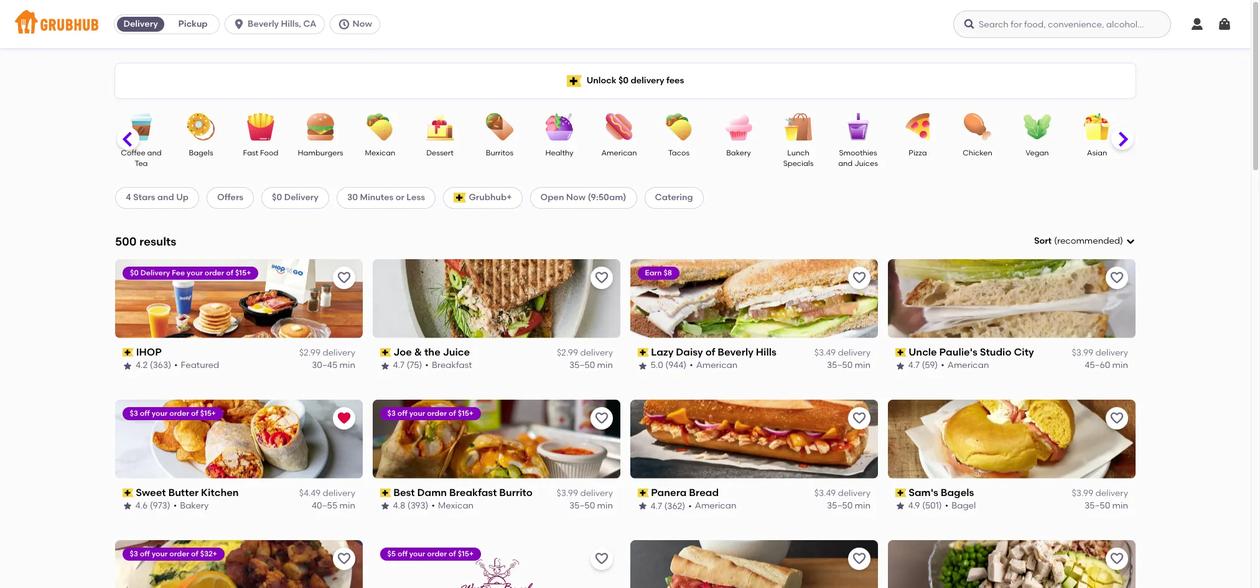 Task type: describe. For each thing, give the bounding box(es) containing it.
5.0 (944)
[[651, 361, 687, 371]]

$3.49 for lazy daisy of beverly hills
[[815, 348, 836, 359]]

smoothies
[[839, 149, 877, 157]]

fee
[[172, 269, 185, 278]]

(59)
[[923, 361, 939, 371]]

4.7 for joe & the juice
[[393, 361, 405, 371]]

(501)
[[923, 501, 943, 512]]

grubhub plus flag logo image for grubhub+
[[454, 193, 466, 203]]

smoothies and juices image
[[837, 113, 880, 141]]

pizza image
[[896, 113, 940, 141]]

fast
[[243, 149, 258, 157]]

delivery for $0 delivery
[[284, 193, 319, 203]]

4.6
[[136, 501, 148, 512]]

45–60 min
[[1085, 361, 1129, 371]]

sushi image
[[1135, 113, 1179, 141]]

$0 for $0 delivery
[[272, 193, 282, 203]]

joe & the juice logo image
[[373, 259, 621, 339]]

pickup
[[178, 19, 208, 29]]

$0 for $0 delivery fee your order of $15+
[[130, 269, 139, 278]]

delivery inside button
[[124, 19, 158, 29]]

none field containing sort
[[1035, 235, 1136, 248]]

juice
[[443, 347, 470, 358]]

grubhub plus flag logo image for unlock $0 delivery fees
[[567, 75, 582, 87]]

4.7 (362)
[[651, 501, 686, 512]]

1 vertical spatial bakery
[[180, 501, 209, 512]]

• bakery
[[174, 501, 209, 512]]

of for western bagel studio city logo
[[449, 550, 456, 559]]

&
[[415, 347, 423, 358]]

pizza
[[909, 149, 927, 157]]

now button
[[330, 14, 385, 34]]

lazy
[[652, 347, 674, 358]]

art's delicatessen & restaurant logo image
[[888, 541, 1136, 589]]

subscription pass image for uncle paulie's studio city
[[896, 349, 907, 357]]

of for sweet butter kitchen logo
[[191, 409, 199, 418]]

$5
[[388, 550, 396, 559]]

star icon image for best damn breakfast burrito
[[380, 502, 390, 512]]

40–55
[[312, 501, 338, 512]]

(973)
[[150, 501, 171, 512]]

uncle paulie's studio city
[[909, 347, 1035, 358]]

minutes
[[360, 193, 394, 203]]

$0 delivery fee your order of $15+
[[130, 269, 251, 278]]

star icon image for joe & the juice
[[380, 361, 390, 371]]

your for western bagel studio city logo
[[410, 550, 426, 559]]

$3 off your order of $32+
[[130, 550, 218, 559]]

off for sweet butter kitchen logo
[[140, 409, 150, 418]]

4.7 (75)
[[393, 361, 423, 371]]

0 vertical spatial $0
[[619, 75, 629, 86]]

and for coffee and tea
[[147, 149, 162, 157]]

american for uncle paulie's studio city
[[948, 361, 990, 371]]

delivery button
[[115, 14, 167, 34]]

order for sweet butter kitchen logo
[[170, 409, 190, 418]]

burritos image
[[478, 113, 522, 141]]

results
[[139, 234, 176, 249]]

40–55 min
[[312, 501, 355, 512]]

• for uncle paulie's studio city
[[942, 361, 945, 371]]

bagels image
[[179, 113, 223, 141]]

svg image for beverly hills, ca
[[233, 18, 245, 31]]

healthy image
[[538, 113, 581, 141]]

asian image
[[1076, 113, 1119, 141]]

$3 off your order of $15+ for butter
[[130, 409, 216, 418]]

lunch specials
[[784, 149, 814, 168]]

mexican image
[[359, 113, 402, 141]]

joe & the juice
[[394, 347, 470, 358]]

delivery for lazy daisy of beverly hills
[[838, 348, 871, 359]]

$3.99 delivery for city
[[1072, 348, 1129, 359]]

star icon image for sweet butter kitchen
[[123, 502, 133, 512]]

subscription pass image for sweet butter kitchen
[[123, 489, 134, 498]]

saved restaurant image
[[337, 411, 352, 426]]

• for best damn breakfast burrito
[[432, 501, 436, 512]]

30 minutes or less
[[347, 193, 425, 203]]

burritos
[[486, 149, 514, 157]]

stars
[[133, 193, 155, 203]]

$0 delivery
[[272, 193, 319, 203]]

35–50 for beverly
[[827, 361, 853, 371]]

35–50 for juice
[[570, 361, 595, 371]]

order for western bagel studio city logo
[[428, 550, 447, 559]]

smoothies and juices
[[839, 149, 878, 168]]

fast food
[[243, 149, 279, 157]]

subscription pass image for sam's bagels
[[896, 489, 907, 498]]

30–45
[[312, 361, 338, 371]]

$3.49 delivery for lazy daisy of beverly hills
[[815, 348, 871, 359]]

min for sweet butter kitchen
[[340, 501, 355, 512]]

chicken image
[[956, 113, 1000, 141]]

unlock
[[587, 75, 617, 86]]

2 vertical spatial and
[[157, 193, 174, 203]]

uncle
[[909, 347, 938, 358]]

sort
[[1035, 236, 1052, 247]]

your for the jumpin' java restaurant logo
[[152, 550, 168, 559]]

star icon image for ihop
[[123, 361, 133, 371]]

45–60
[[1085, 361, 1111, 371]]

4.8
[[393, 501, 406, 512]]

dessert
[[427, 149, 454, 157]]

now inside button
[[353, 19, 372, 29]]

4 stars and up
[[126, 193, 189, 203]]

or
[[396, 193, 405, 203]]

of right the fee
[[226, 269, 233, 278]]

open now (9:50am)
[[541, 193, 627, 203]]

hills
[[757, 347, 777, 358]]

1 horizontal spatial now
[[566, 193, 586, 203]]

bagel
[[952, 501, 977, 512]]

4.7 for uncle paulie's studio city
[[909, 361, 920, 371]]

unlock $0 delivery fees
[[587, 75, 684, 86]]

(393)
[[408, 501, 429, 512]]

• for sweet butter kitchen
[[174, 501, 177, 512]]

lazy daisy of beverly hills
[[652, 347, 777, 358]]

(9:50am)
[[588, 193, 627, 203]]

$3 down 4.6 on the left of the page
[[130, 550, 139, 559]]

min for sam's bagels
[[1113, 501, 1129, 512]]

ca
[[303, 19, 317, 29]]

bakery image
[[717, 113, 761, 141]]

$3 for best damn breakfast burrito
[[388, 409, 396, 418]]

star icon image for lazy daisy of beverly hills
[[638, 361, 648, 371]]

subscription pass image for best damn breakfast burrito
[[380, 489, 391, 498]]

1 horizontal spatial svg image
[[1126, 237, 1136, 247]]

save this restaurant image for art's delicatessen & restaurant logo
[[1110, 552, 1125, 567]]

min for lazy daisy of beverly hills
[[855, 361, 871, 371]]

)
[[1121, 236, 1124, 247]]

$3.49 delivery for panera bread
[[815, 489, 871, 499]]

order for the jumpin' java restaurant logo
[[170, 550, 190, 559]]

$15+ for sweet butter kitchen logo
[[201, 409, 216, 418]]

4.6 (973)
[[136, 501, 171, 512]]

delivery for $0 delivery fee your order of $15+
[[141, 269, 170, 278]]

panera bread
[[652, 487, 719, 499]]

• for panera bread
[[689, 501, 692, 512]]

35–50 for burrito
[[570, 501, 595, 512]]

butter
[[169, 487, 199, 499]]

coffee and tea
[[121, 149, 162, 168]]

$15+ for best damn breakfast burrito logo
[[458, 409, 474, 418]]

chicken
[[963, 149, 993, 157]]

star icon image for panera bread
[[638, 502, 648, 512]]

tea
[[135, 160, 148, 168]]

• featured
[[174, 361, 219, 371]]

western bagel studio city logo image
[[457, 541, 536, 589]]

subscription pass image for panera bread
[[638, 489, 649, 498]]

4.9
[[909, 501, 921, 512]]

500
[[115, 234, 137, 249]]

your for best damn breakfast burrito logo
[[410, 409, 426, 418]]

specials
[[784, 160, 814, 168]]

main navigation navigation
[[0, 0, 1251, 49]]

burrito
[[500, 487, 533, 499]]

5.0
[[651, 361, 664, 371]]

coffee and tea image
[[120, 113, 163, 141]]

uncle paulie's studio city logo image
[[888, 259, 1136, 339]]

$2.99 for joe & the juice
[[557, 348, 578, 359]]

open
[[541, 193, 564, 203]]

saved restaurant button
[[333, 408, 355, 430]]

• for joe & the juice
[[426, 361, 429, 371]]

american image
[[598, 113, 641, 141]]

subscription pass image for lazy daisy of beverly hills
[[638, 349, 649, 357]]

and for smoothies and juices
[[839, 160, 853, 168]]



Task type: locate. For each thing, give the bounding box(es) containing it.
$3.49
[[815, 348, 836, 359], [815, 489, 836, 499]]

0 vertical spatial and
[[147, 149, 162, 157]]

delivery left the fee
[[141, 269, 170, 278]]

healthy
[[546, 149, 574, 157]]

$3 off your order of $15+ down (75)
[[388, 409, 474, 418]]

$3.99 delivery for burrito
[[557, 489, 613, 499]]

• for ihop
[[174, 361, 178, 371]]

• down 'panera bread'
[[689, 501, 692, 512]]

min for best damn breakfast burrito
[[597, 501, 613, 512]]

save this restaurant image
[[595, 271, 609, 286], [852, 271, 867, 286], [1110, 271, 1125, 286], [595, 411, 609, 426], [1110, 411, 1125, 426], [337, 552, 352, 567]]

$0
[[619, 75, 629, 86], [272, 193, 282, 203], [130, 269, 139, 278]]

svg image inside beverly hills, ca "button"
[[233, 18, 245, 31]]

• american for of
[[690, 361, 738, 371]]

2 $2.99 delivery from the left
[[557, 348, 613, 359]]

american
[[602, 149, 637, 157], [697, 361, 738, 371], [948, 361, 990, 371], [696, 501, 737, 512]]

star icon image left 4.7 (362)
[[638, 502, 648, 512]]

4.7
[[393, 361, 405, 371], [909, 361, 920, 371], [651, 501, 663, 512]]

svg image
[[1190, 17, 1205, 32], [964, 18, 976, 31], [1126, 237, 1136, 247]]

star icon image
[[123, 361, 133, 371], [380, 361, 390, 371], [638, 361, 648, 371], [896, 361, 906, 371], [123, 502, 133, 512], [380, 502, 390, 512], [638, 502, 648, 512], [896, 502, 906, 512]]

0 horizontal spatial now
[[353, 19, 372, 29]]

1 vertical spatial beverly
[[718, 347, 754, 358]]

corner bakery logo image
[[631, 541, 878, 589]]

1 $3.49 delivery from the top
[[815, 348, 871, 359]]

delivery for sweet butter kitchen
[[323, 489, 355, 499]]

food
[[260, 149, 279, 157]]

beverly inside "button"
[[248, 19, 279, 29]]

0 horizontal spatial $2.99
[[299, 348, 321, 359]]

of down the • breakfast
[[449, 409, 456, 418]]

1 $2.99 delivery from the left
[[299, 348, 355, 359]]

studio
[[981, 347, 1012, 358]]

1 horizontal spatial bagels
[[941, 487, 975, 499]]

tacos image
[[657, 113, 701, 141]]

subscription pass image left uncle
[[896, 349, 907, 357]]

$3 right the 'saved restaurant' icon at the bottom left
[[388, 409, 396, 418]]

$3 off your order of $15+ for damn
[[388, 409, 474, 418]]

star icon image left 4.6 on the left of the page
[[123, 502, 133, 512]]

order right the fee
[[205, 269, 224, 278]]

your
[[187, 269, 203, 278], [152, 409, 168, 418], [410, 409, 426, 418], [152, 550, 168, 559], [410, 550, 426, 559]]

beverly hills, ca button
[[225, 14, 330, 34]]

$2.99 delivery for ihop
[[299, 348, 355, 359]]

1 $2.99 from the left
[[299, 348, 321, 359]]

$32+
[[201, 550, 218, 559]]

now right ca
[[353, 19, 372, 29]]

1 horizontal spatial $2.99
[[557, 348, 578, 359]]

1 horizontal spatial 4.7
[[651, 501, 663, 512]]

mexican
[[365, 149, 396, 157], [439, 501, 474, 512]]

4.7 (59)
[[909, 361, 939, 371]]

bakery down sweet butter kitchen
[[180, 501, 209, 512]]

beverly hills, ca
[[248, 19, 317, 29]]

0 vertical spatial bagels
[[189, 149, 213, 157]]

subscription pass image for joe & the juice
[[380, 349, 391, 357]]

1 horizontal spatial beverly
[[718, 347, 754, 358]]

and left up
[[157, 193, 174, 203]]

35–50 min for burrito
[[570, 501, 613, 512]]

30–45 min
[[312, 361, 355, 371]]

$0 down food
[[272, 193, 282, 203]]

less
[[407, 193, 425, 203]]

and inside smoothies and juices
[[839, 160, 853, 168]]

of left $32+ at the bottom
[[191, 550, 199, 559]]

$3.49 for panera bread
[[815, 489, 836, 499]]

• bagel
[[946, 501, 977, 512]]

subscription pass image
[[123, 349, 134, 357], [638, 349, 649, 357], [123, 489, 134, 498], [380, 489, 391, 498], [896, 489, 907, 498]]

$8
[[664, 269, 673, 278]]

bagels down bagels image on the left of the page
[[189, 149, 213, 157]]

min for ihop
[[340, 361, 355, 371]]

off down 4.2
[[140, 409, 150, 418]]

subscription pass image left joe on the left of the page
[[380, 349, 391, 357]]

1 horizontal spatial $3 off your order of $15+
[[388, 409, 474, 418]]

lunch
[[788, 149, 810, 157]]

bakery
[[727, 149, 751, 157], [180, 501, 209, 512]]

None field
[[1035, 235, 1136, 248]]

mexican down mexican image at the left
[[365, 149, 396, 157]]

0 vertical spatial mexican
[[365, 149, 396, 157]]

order for best damn breakfast burrito logo
[[428, 409, 447, 418]]

grubhub plus flag logo image
[[567, 75, 582, 87], [454, 193, 466, 203]]

vegan
[[1026, 149, 1049, 157]]

2 $3.49 from the top
[[815, 489, 836, 499]]

subscription pass image left lazy
[[638, 349, 649, 357]]

your right the fee
[[187, 269, 203, 278]]

1 vertical spatial breakfast
[[450, 487, 497, 499]]

of for best damn breakfast burrito logo
[[449, 409, 456, 418]]

best damn breakfast burrito logo image
[[373, 400, 621, 479]]

2 $3 off your order of $15+ from the left
[[388, 409, 474, 418]]

order left $32+ at the bottom
[[170, 550, 190, 559]]

off down 4.6 on the left of the page
[[140, 550, 150, 559]]

sam's bagels logo image
[[888, 400, 1136, 479]]

• right "(363)"
[[174, 361, 178, 371]]

earn
[[646, 269, 662, 278]]

bakery down bakery 'image'
[[727, 149, 751, 157]]

mexican down "best damn breakfast burrito"
[[439, 501, 474, 512]]

Search for food, convenience, alcohol... search field
[[954, 11, 1172, 38]]

1 $3.49 from the top
[[815, 348, 836, 359]]

ihop logo image
[[115, 259, 363, 339]]

$3 down 4.2
[[130, 409, 139, 418]]

0 horizontal spatial 4.7
[[393, 361, 405, 371]]

$3.99 for city
[[1072, 348, 1094, 359]]

sweet butter kitchen
[[136, 487, 239, 499]]

1 horizontal spatial grubhub plus flag logo image
[[567, 75, 582, 87]]

• mexican
[[432, 501, 474, 512]]

off right $5
[[398, 550, 408, 559]]

4.7 for panera bread
[[651, 501, 663, 512]]

american down american image
[[602, 149, 637, 157]]

and up tea
[[147, 149, 162, 157]]

bagels
[[189, 149, 213, 157], [941, 487, 975, 499]]

off down 4.7 (75)
[[398, 409, 408, 418]]

subscription pass image left sam's
[[896, 489, 907, 498]]

35–50 min for beverly
[[827, 361, 871, 371]]

earn $8
[[646, 269, 673, 278]]

of
[[226, 269, 233, 278], [706, 347, 716, 358], [191, 409, 199, 418], [449, 409, 456, 418], [191, 550, 199, 559], [449, 550, 456, 559]]

$3 off your order of $15+ down "(363)"
[[130, 409, 216, 418]]

your for sweet butter kitchen logo
[[152, 409, 168, 418]]

$3.99 delivery
[[1072, 348, 1129, 359], [557, 489, 613, 499], [1072, 489, 1129, 499]]

svg image for now
[[338, 18, 350, 31]]

now right the open
[[566, 193, 586, 203]]

min for panera bread
[[855, 501, 871, 512]]

• american down lazy daisy of beverly hills
[[690, 361, 738, 371]]

american down uncle paulie's studio city
[[948, 361, 990, 371]]

1 vertical spatial $0
[[272, 193, 282, 203]]

sam's
[[909, 487, 939, 499]]

city
[[1015, 347, 1035, 358]]

$4.49
[[299, 489, 321, 499]]

0 horizontal spatial $0
[[130, 269, 139, 278]]

sam's bagels
[[909, 487, 975, 499]]

• american for studio
[[942, 361, 990, 371]]

recommended
[[1058, 236, 1121, 247]]

0 vertical spatial delivery
[[124, 19, 158, 29]]

off
[[140, 409, 150, 418], [398, 409, 408, 418], [140, 550, 150, 559], [398, 550, 408, 559]]

• american down bread
[[689, 501, 737, 512]]

of down • featured
[[191, 409, 199, 418]]

order down the • breakfast
[[428, 409, 447, 418]]

4.7 down joe on the left of the page
[[393, 361, 405, 371]]

$5 off your order of $15+
[[388, 550, 474, 559]]

1 vertical spatial bagels
[[941, 487, 975, 499]]

delivery for sam's bagels
[[1096, 489, 1129, 499]]

lunch specials image
[[777, 113, 820, 141]]

4.7 down panera
[[651, 501, 663, 512]]

0 vertical spatial bakery
[[727, 149, 751, 157]]

1 horizontal spatial bakery
[[727, 149, 751, 157]]

4.8 (393)
[[393, 501, 429, 512]]

coffee
[[121, 149, 145, 157]]

0 horizontal spatial $3 off your order of $15+
[[130, 409, 216, 418]]

delivery for uncle paulie's studio city
[[1096, 348, 1129, 359]]

0 vertical spatial grubhub plus flag logo image
[[567, 75, 582, 87]]

star icon image left 5.0
[[638, 361, 648, 371]]

order right $5
[[428, 550, 447, 559]]

2 $2.99 from the left
[[557, 348, 578, 359]]

featured
[[181, 361, 219, 371]]

0 vertical spatial $3.49 delivery
[[815, 348, 871, 359]]

vegan image
[[1016, 113, 1060, 141]]

2 vertical spatial delivery
[[141, 269, 170, 278]]

1 vertical spatial now
[[566, 193, 586, 203]]

the
[[425, 347, 441, 358]]

american down lazy daisy of beverly hills
[[697, 361, 738, 371]]

subscription pass image
[[380, 349, 391, 357], [896, 349, 907, 357], [638, 489, 649, 498]]

of left western bagel studio city logo
[[449, 550, 456, 559]]

tacos
[[669, 149, 690, 157]]

(75)
[[407, 361, 423, 371]]

and
[[147, 149, 162, 157], [839, 160, 853, 168], [157, 193, 174, 203]]

$3
[[130, 409, 139, 418], [388, 409, 396, 418], [130, 550, 139, 559]]

$0 down the 500 in the top left of the page
[[130, 269, 139, 278]]

0 vertical spatial now
[[353, 19, 372, 29]]

bread
[[690, 487, 719, 499]]

500 results
[[115, 234, 176, 249]]

0 horizontal spatial grubhub plus flag logo image
[[454, 193, 466, 203]]

save this restaurant image for panera bread logo
[[852, 411, 867, 426]]

1 vertical spatial mexican
[[439, 501, 474, 512]]

4.2
[[136, 361, 148, 371]]

$2.99 delivery for joe & the juice
[[557, 348, 613, 359]]

hills,
[[281, 19, 301, 29]]

(362)
[[665, 501, 686, 512]]

1 horizontal spatial svg image
[[338, 18, 350, 31]]

daisy
[[677, 347, 704, 358]]

$3 for sweet butter kitchen
[[130, 409, 139, 418]]

of for the jumpin' java restaurant logo
[[191, 550, 199, 559]]

fees
[[667, 75, 684, 86]]

• right (973)
[[174, 501, 177, 512]]

min for uncle paulie's studio city
[[1113, 361, 1129, 371]]

grubhub plus flag logo image left grubhub+
[[454, 193, 466, 203]]

0 horizontal spatial $2.99 delivery
[[299, 348, 355, 359]]

star icon image left 4.7 (59)
[[896, 361, 906, 371]]

up
[[176, 193, 189, 203]]

(363)
[[150, 361, 171, 371]]

panera
[[652, 487, 687, 499]]

0 vertical spatial beverly
[[248, 19, 279, 29]]

$4.49 delivery
[[299, 489, 355, 499]]

off for the jumpin' java restaurant logo
[[140, 550, 150, 559]]

asian
[[1087, 149, 1108, 157]]

your down (973)
[[152, 550, 168, 559]]

4.7 left (59)
[[909, 361, 920, 371]]

bagels up • bagel
[[941, 487, 975, 499]]

svg image inside now button
[[338, 18, 350, 31]]

star icon image left 4.9
[[896, 502, 906, 512]]

1 horizontal spatial $2.99 delivery
[[557, 348, 613, 359]]

grubhub+
[[469, 193, 512, 203]]

paulie's
[[940, 347, 978, 358]]

• for sam's bagels
[[946, 501, 949, 512]]

lazy daisy of beverly hills logo image
[[631, 259, 878, 339]]

0 horizontal spatial subscription pass image
[[380, 349, 391, 357]]

delivery for ihop
[[323, 348, 355, 359]]

american for panera bread
[[696, 501, 737, 512]]

• down sam's bagels
[[946, 501, 949, 512]]

subscription pass image left best
[[380, 489, 391, 498]]

subscription pass image for ihop
[[123, 349, 134, 357]]

juices
[[855, 160, 878, 168]]

star icon image left 4.8
[[380, 502, 390, 512]]

delivery for best damn breakfast burrito
[[580, 489, 613, 499]]

best
[[394, 487, 415, 499]]

your right $5
[[410, 550, 426, 559]]

35–50
[[570, 361, 595, 371], [827, 361, 853, 371], [570, 501, 595, 512], [827, 501, 853, 512], [1085, 501, 1111, 512]]

and inside coffee and tea
[[147, 149, 162, 157]]

$3.99 for burrito
[[557, 489, 578, 499]]

american down bread
[[696, 501, 737, 512]]

$15+ for western bagel studio city logo
[[458, 550, 474, 559]]

1 vertical spatial grubhub plus flag logo image
[[454, 193, 466, 203]]

subscription pass image left panera
[[638, 489, 649, 498]]

offers
[[217, 193, 243, 203]]

star icon image left 4.2
[[123, 361, 133, 371]]

1 vertical spatial and
[[839, 160, 853, 168]]

panera bread logo image
[[631, 400, 878, 479]]

0 horizontal spatial bagels
[[189, 149, 213, 157]]

delivery for joe & the juice
[[580, 348, 613, 359]]

0 horizontal spatial svg image
[[233, 18, 245, 31]]

35–50 min for juice
[[570, 361, 613, 371]]

breakfast down the juice
[[432, 361, 472, 371]]

• for lazy daisy of beverly hills
[[690, 361, 694, 371]]

2 $3.49 delivery from the top
[[815, 489, 871, 499]]

dessert image
[[418, 113, 462, 141]]

star icon image left 4.7 (75)
[[380, 361, 390, 371]]

• right (75)
[[426, 361, 429, 371]]

• right (59)
[[942, 361, 945, 371]]

save this restaurant image
[[337, 271, 352, 286], [852, 411, 867, 426], [595, 552, 609, 567], [852, 552, 867, 567], [1110, 552, 1125, 567]]

0 horizontal spatial beverly
[[248, 19, 279, 29]]

0 horizontal spatial mexican
[[365, 149, 396, 157]]

$2.99 delivery
[[299, 348, 355, 359], [557, 348, 613, 359]]

beverly left hills,
[[248, 19, 279, 29]]

1 vertical spatial $3.49 delivery
[[815, 489, 871, 499]]

star icon image for uncle paulie's studio city
[[896, 361, 906, 371]]

order down • featured
[[170, 409, 190, 418]]

save this restaurant image for corner bakery logo
[[852, 552, 867, 567]]

1 vertical spatial $3.49
[[815, 489, 836, 499]]

1 horizontal spatial subscription pass image
[[638, 489, 649, 498]]

delivery left pickup
[[124, 19, 158, 29]]

2 horizontal spatial $0
[[619, 75, 629, 86]]

0 vertical spatial $3.49
[[815, 348, 836, 359]]

and down the smoothies
[[839, 160, 853, 168]]

svg image
[[1218, 17, 1233, 32], [233, 18, 245, 31], [338, 18, 350, 31]]

min for joe & the juice
[[597, 361, 613, 371]]

your down (75)
[[410, 409, 426, 418]]

2 horizontal spatial svg image
[[1218, 17, 1233, 32]]

american for lazy daisy of beverly hills
[[697, 361, 738, 371]]

subscription pass image left "ihop"
[[123, 349, 134, 357]]

1 $3 off your order of $15+ from the left
[[130, 409, 216, 418]]

ihop
[[136, 347, 162, 358]]

$0 right "unlock" in the left top of the page
[[619, 75, 629, 86]]

2 vertical spatial $0
[[130, 269, 139, 278]]

2 horizontal spatial svg image
[[1190, 17, 1205, 32]]

$2.99 for ihop
[[299, 348, 321, 359]]

beverly left hills
[[718, 347, 754, 358]]

off for western bagel studio city logo
[[398, 550, 408, 559]]

0 horizontal spatial bakery
[[180, 501, 209, 512]]

breakfast up • mexican
[[450, 487, 497, 499]]

hamburgers image
[[299, 113, 342, 141]]

your down "(363)"
[[152, 409, 168, 418]]

pickup button
[[167, 14, 219, 34]]

2 horizontal spatial subscription pass image
[[896, 349, 907, 357]]

now
[[353, 19, 372, 29], [566, 193, 586, 203]]

damn
[[418, 487, 447, 499]]

grubhub plus flag logo image left "unlock" in the left top of the page
[[567, 75, 582, 87]]

$3 off your order of $15+
[[130, 409, 216, 418], [388, 409, 474, 418]]

fast food image
[[239, 113, 283, 141]]

• down "damn"
[[432, 501, 436, 512]]

1 horizontal spatial mexican
[[439, 501, 474, 512]]

(944)
[[666, 361, 687, 371]]

delivery for panera bread
[[838, 489, 871, 499]]

jumpin' java restaurant logo image
[[115, 541, 363, 589]]

30
[[347, 193, 358, 203]]

4.2 (363)
[[136, 361, 171, 371]]

1 vertical spatial delivery
[[284, 193, 319, 203]]

0 horizontal spatial svg image
[[964, 18, 976, 31]]

• down the daisy
[[690, 361, 694, 371]]

sweet butter kitchen logo image
[[115, 400, 363, 479]]

• american down uncle paulie's studio city
[[942, 361, 990, 371]]

2 horizontal spatial 4.7
[[909, 361, 920, 371]]

delivery down hamburgers
[[284, 193, 319, 203]]

off for best damn breakfast burrito logo
[[398, 409, 408, 418]]

subscription pass image left "sweet"
[[123, 489, 134, 498]]

0 vertical spatial breakfast
[[432, 361, 472, 371]]

star icon image for sam's bagels
[[896, 502, 906, 512]]

1 horizontal spatial $0
[[272, 193, 282, 203]]

joe
[[394, 347, 412, 358]]

of right the daisy
[[706, 347, 716, 358]]



Task type: vqa. For each thing, say whether or not it's contained in the screenshot.


